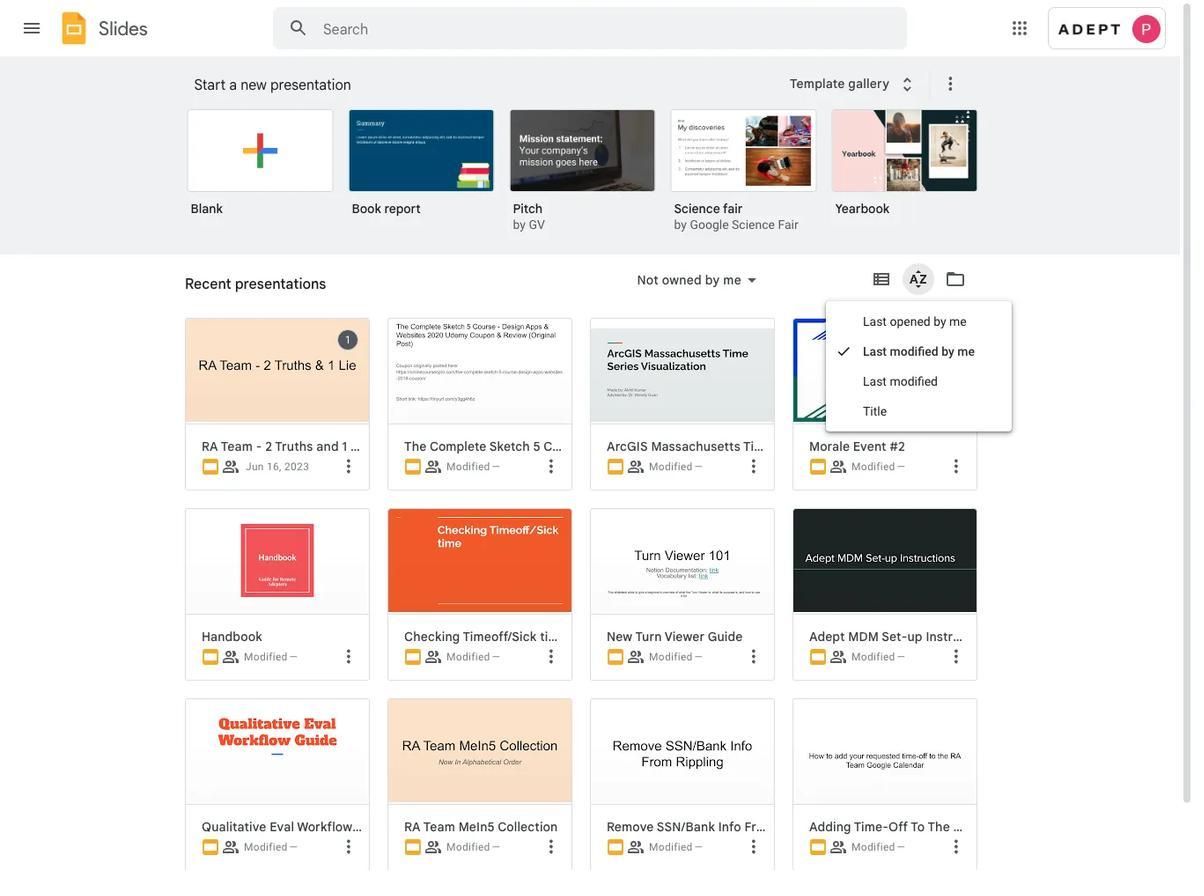Task type: vqa. For each thing, say whether or not it's contained in the screenshot.
— inside Handbook option
yes



Task type: describe. For each thing, give the bounding box(es) containing it.
ra for ra team mein5 collection
[[405, 820, 421, 835]]

adding time-off to the ra team google calendar
[[810, 820, 1108, 835]]

gv
[[529, 218, 545, 232]]

adept mdm set-up instructions option
[[793, 508, 997, 871]]

google inside option
[[1008, 820, 1051, 835]]

modified for remove ssn/bank info from rippling
[[649, 842, 693, 854]]

by inside pitch by gv
[[513, 218, 526, 232]]

— inside option
[[492, 461, 501, 473]]

ra inside option
[[954, 820, 970, 835]]

arcgis massachusetts time series visualization option
[[582, 0, 890, 871]]

new turn viewer guide option
[[590, 508, 776, 871]]

modified for checking timeoff/sick time presentation
[[447, 651, 491, 664]]

1 inside popup button
[[345, 334, 351, 346]]

collection
[[498, 820, 558, 835]]

not owned by me button
[[626, 270, 768, 291]]

blank
[[191, 201, 223, 216]]

timeoff/sick
[[463, 629, 537, 645]]

opened
[[890, 314, 931, 329]]

time
[[540, 629, 567, 645]]

2023
[[285, 461, 309, 473]]

workflow
[[297, 820, 353, 835]]

— for ra team mein5 collection
[[492, 842, 501, 854]]

remove ssn/bank info from rippling option
[[590, 699, 826, 871]]

modified for last modified
[[890, 374, 939, 389]]

ra team - 2 truths and 1 lie google slides element
[[202, 439, 368, 455]]

rippling
[[778, 820, 826, 835]]

— for handbook
[[290, 651, 298, 664]]

— for adept mdm set-up instructions
[[898, 651, 906, 664]]

menu containing last opened by me
[[827, 301, 1013, 432]]

by for not owned by me
[[706, 272, 720, 288]]

never opened by me element for ra team mein5 collection
[[492, 842, 501, 854]]

2 horizontal spatial team
[[973, 820, 1005, 835]]

the
[[928, 820, 951, 835]]

truths
[[275, 439, 313, 454]]

modified for qualitative eval workflow guide
[[244, 842, 288, 854]]

time
[[744, 439, 773, 454]]

2 recent presentations from the top
[[185, 282, 309, 297]]

not
[[638, 272, 659, 288]]

qualitative eval workflow guide
[[202, 820, 391, 835]]

new
[[607, 629, 633, 645]]

ra team - 2 truths and 1 lie option
[[176, 0, 370, 871]]

morale event #2 option
[[784, 0, 978, 871]]

remove ssn/bank info from rippling
[[607, 820, 826, 835]]

turn
[[636, 629, 662, 645]]

never opened by me element for handbook
[[290, 651, 298, 664]]

last for last modified by me
[[864, 344, 887, 359]]

adept mdm set-up instructions
[[810, 629, 997, 645]]

modified for handbook
[[244, 651, 288, 664]]

modified for adding time-off to the ra team google calendar
[[852, 842, 896, 854]]

never opened by me element for checking timeoff/sick time presentation
[[492, 651, 501, 664]]

arcgis
[[607, 439, 648, 454]]

pitch option
[[510, 109, 656, 234]]

modified — for handbook
[[244, 651, 298, 664]]

template
[[790, 76, 846, 91]]

modified — for new turn viewer guide
[[649, 651, 703, 664]]

me for not owned by me
[[724, 272, 742, 288]]

not owned by me
[[638, 272, 742, 288]]

event
[[854, 439, 887, 454]]

google inside science fair by google science fair
[[690, 218, 729, 232]]

up
[[908, 629, 923, 645]]

1 vertical spatial 1
[[342, 439, 347, 454]]

ra for ra team - 2 truths and 1 lie
[[202, 439, 218, 454]]

by for last opened by me
[[934, 314, 947, 329]]

presentations inside heading
[[235, 275, 326, 293]]

presentation
[[271, 76, 351, 93]]

adept
[[810, 629, 846, 645]]

yearbook
[[836, 201, 890, 216]]

book report option
[[349, 109, 495, 229]]

modified — for adept mdm set-up instructions
[[852, 651, 906, 664]]

ra team mein5 collection
[[405, 820, 558, 835]]

lie
[[351, 439, 368, 454]]

2 recent from the top
[[185, 282, 226, 297]]

a
[[229, 76, 237, 93]]

— for qualitative eval workflow guide
[[290, 842, 298, 854]]

google science fair link
[[690, 218, 799, 232]]

never opened by me element inside option
[[492, 461, 501, 473]]

last opened by me
[[864, 314, 967, 329]]

adding
[[810, 820, 852, 835]]

never opened by me element for adept mdm set-up instructions
[[898, 651, 906, 664]]

book report
[[352, 201, 421, 216]]

last modified
[[864, 374, 939, 389]]

ra team mein5 collection google slides element
[[405, 820, 565, 835]]

remove
[[607, 820, 654, 835]]

calendar
[[1054, 820, 1108, 835]]

ssn/bank
[[657, 820, 716, 835]]

— for remove ssn/bank info from rippling
[[695, 842, 703, 854]]

handbook option
[[185, 508, 370, 871]]

handbook
[[202, 629, 262, 645]]

ra team mein5 collection option
[[388, 699, 573, 871]]

mein5
[[459, 820, 495, 835]]

Search bar text field
[[323, 20, 864, 38]]

option containing modified
[[379, 0, 573, 871]]

last for last opened by me
[[864, 314, 887, 329]]

search image
[[281, 11, 316, 46]]

modified for ra team mein5 collection
[[447, 842, 491, 854]]

checking timeoff/sick time presentation
[[405, 629, 645, 645]]

guide for new turn viewer guide
[[708, 629, 743, 645]]

-
[[256, 439, 262, 454]]

1 vertical spatial science
[[732, 218, 775, 232]]

modified — for ra team mein5 collection
[[447, 842, 501, 854]]

checking timeoff/sick time presentation option
[[388, 508, 645, 871]]

adding time-off to the ra team google calendar google slides element
[[810, 820, 1108, 835]]

info
[[719, 820, 742, 835]]

me for last modified by me
[[958, 344, 976, 359]]

science fair option
[[671, 109, 817, 234]]

morale
[[810, 439, 851, 454]]

template gallery button
[[779, 68, 930, 100]]

new turn viewer guide
[[607, 629, 743, 645]]

and
[[317, 439, 339, 454]]

last for last modified
[[864, 374, 887, 389]]

list box containing blank
[[187, 106, 998, 256]]

owned
[[662, 272, 702, 288]]

modified for morale event #2
[[852, 461, 896, 473]]

never opened by me element for arcgis massachusetts time series visualization
[[695, 461, 703, 473]]

more actions. image
[[937, 73, 962, 94]]



Task type: locate. For each thing, give the bounding box(es) containing it.
viewer
[[665, 629, 705, 645]]

modified for last modified by me
[[891, 344, 939, 359]]

never opened by me element down the #2
[[898, 461, 906, 473]]

#2
[[890, 439, 906, 454]]

by up owned
[[675, 218, 687, 232]]

from
[[745, 820, 775, 835]]

1 recent presentations from the top
[[185, 275, 326, 293]]

mdm
[[849, 629, 880, 645]]

0 horizontal spatial guide
[[356, 820, 391, 835]]

report
[[385, 201, 421, 216]]

me
[[724, 272, 742, 288], [950, 314, 967, 329], [958, 344, 976, 359]]

— for arcgis massachusetts time series visualization
[[695, 461, 703, 473]]

never opened by me element for remove ssn/bank info from rippling
[[695, 842, 703, 854]]

never opened by me element
[[492, 461, 501, 473], [695, 461, 703, 473], [898, 461, 906, 473], [290, 651, 298, 664], [492, 651, 501, 664], [695, 651, 703, 664], [898, 651, 906, 664], [290, 842, 298, 854], [492, 842, 501, 854], [695, 842, 703, 854], [898, 842, 906, 854]]

presentation
[[570, 629, 645, 645]]

modified down "the complete sketch 5 course - design apps & websites 2020 udemy discount & review (slide) google slides" element
[[447, 461, 491, 473]]

adding time-off to the ra team google calendar option
[[793, 699, 1108, 871]]

blank option
[[187, 109, 334, 229]]

never opened by me element for new turn viewer guide
[[695, 651, 703, 664]]

guide for qualitative eval workflow guide
[[356, 820, 391, 835]]

modified down ssn/bank
[[649, 842, 693, 854]]

modified inside morale event #2 option
[[852, 461, 896, 473]]

jun
[[246, 461, 264, 473]]

adept mdm set-up instructions google slides element
[[810, 629, 997, 645]]

time-
[[855, 820, 889, 835]]

modified inside adept mdm set-up instructions option
[[852, 651, 896, 664]]

1
[[345, 334, 351, 346], [342, 439, 347, 454]]

new turn viewer guide google slides element
[[607, 629, 768, 645]]

— for checking timeoff/sick time presentation
[[492, 651, 501, 664]]

modified — inside checking timeoff/sick time presentation option
[[447, 651, 501, 664]]

— down ra team mein5 collection google slides 'element' at the left bottom of page
[[492, 842, 501, 854]]

by inside not owned by me 'popup button'
[[706, 272, 720, 288]]

16,
[[267, 461, 282, 473]]

2 last from the top
[[864, 344, 887, 359]]

None search field
[[273, 7, 908, 49]]

team left mein5 at the left bottom of page
[[424, 820, 456, 835]]

1 recent from the top
[[185, 275, 231, 293]]

list box
[[187, 106, 998, 256]]

— down qualitative eval workflow guide google slides element
[[290, 842, 298, 854]]

modified inside remove ssn/bank info from rippling option
[[649, 842, 693, 854]]

modified — inside option
[[447, 461, 501, 473]]

2
[[265, 439, 272, 454]]

— inside arcgis massachusetts time series visualization option
[[695, 461, 703, 473]]

massachusetts
[[652, 439, 741, 454]]

— inside new turn viewer guide option
[[695, 651, 703, 664]]

template gallery
[[790, 76, 890, 91]]

eval
[[270, 820, 294, 835]]

by for science fair by google science fair
[[675, 218, 687, 232]]

0 horizontal spatial ra
[[202, 439, 218, 454]]

remove ssn/bank info from rippling google slides element
[[607, 820, 826, 835]]

1 horizontal spatial guide
[[708, 629, 743, 645]]

modified down massachusetts
[[649, 461, 693, 473]]

modified — inside adept mdm set-up instructions option
[[852, 651, 906, 664]]

1 horizontal spatial google
[[1008, 820, 1051, 835]]

— inside adding time-off to the ra team google calendar option
[[898, 842, 906, 854]]

main menu image
[[21, 18, 42, 39]]

never opened by me element inside adding time-off to the ra team google calendar option
[[898, 842, 906, 854]]

modified — down ssn/bank
[[649, 842, 703, 854]]

— inside ra team mein5 collection option
[[492, 842, 501, 854]]

science fair by google science fair
[[675, 201, 799, 232]]

modified — down handbook google slides element
[[244, 651, 298, 664]]

modified — for remove ssn/bank info from rippling
[[649, 842, 703, 854]]

modified — down time-
[[852, 842, 906, 854]]

ra inside ra team mein5 collection google slides 'element'
[[405, 820, 421, 835]]

— down ssn/bank
[[695, 842, 703, 854]]

modified — for arcgis massachusetts time series visualization
[[649, 461, 703, 473]]

1 vertical spatial modified
[[890, 374, 939, 389]]

guide right workflow
[[356, 820, 391, 835]]

— inside checking timeoff/sick time presentation option
[[492, 651, 501, 664]]

title
[[864, 404, 888, 419]]

modified inside handbook option
[[244, 651, 288, 664]]

ra left mein5 at the left bottom of page
[[405, 820, 421, 835]]

modified — down mein5 at the left bottom of page
[[447, 842, 501, 854]]

1 horizontal spatial science
[[732, 218, 775, 232]]

0 horizontal spatial google
[[690, 218, 729, 232]]

— inside qualitative eval workflow guide option
[[290, 842, 298, 854]]

modified — for morale event #2
[[852, 461, 906, 473]]

never opened by me element down "the complete sketch 5 course - design apps & websites 2020 udemy discount & review (slide) google slides" element
[[492, 461, 501, 473]]

team for -
[[221, 439, 253, 454]]

never opened by me element down new turn viewer guide google slides element
[[695, 651, 703, 664]]

arcgis massachusetts time series visualization
[[607, 439, 890, 454]]

never opened by me element down handbook google slides element
[[290, 651, 298, 664]]

last up last modified
[[864, 344, 887, 359]]

team left -
[[221, 439, 253, 454]]

modified down last opened by me
[[891, 344, 939, 359]]

gallery
[[849, 76, 890, 91]]

3 last from the top
[[864, 374, 887, 389]]

me right opened at the top right
[[950, 314, 967, 329]]

qualitative
[[202, 820, 267, 835]]

team right the
[[973, 820, 1005, 835]]

— down timeoff/sick
[[492, 651, 501, 664]]

never opened by me element down off
[[898, 842, 906, 854]]

— inside morale event #2 option
[[898, 461, 906, 473]]

modified
[[447, 461, 491, 473], [649, 461, 693, 473], [852, 461, 896, 473], [244, 651, 288, 664], [447, 651, 491, 664], [649, 651, 693, 664], [852, 651, 896, 664], [244, 842, 288, 854], [447, 842, 491, 854], [649, 842, 693, 854], [852, 842, 896, 854]]

morale event #2 google slides element
[[810, 439, 970, 455]]

google down the fair
[[690, 218, 729, 232]]

2 horizontal spatial ra
[[954, 820, 970, 835]]

0 vertical spatial modified
[[891, 344, 939, 359]]

—
[[492, 461, 501, 473], [695, 461, 703, 473], [898, 461, 906, 473], [290, 651, 298, 664], [492, 651, 501, 664], [695, 651, 703, 664], [898, 651, 906, 664], [290, 842, 298, 854], [492, 842, 501, 854], [695, 842, 703, 854], [898, 842, 906, 854]]

modified down mdm
[[852, 651, 896, 664]]

— down massachusetts
[[695, 461, 703, 473]]

science down the fair
[[732, 218, 775, 232]]

last up title on the top of page
[[864, 374, 887, 389]]

1 modified from the top
[[891, 344, 939, 359]]

modified down new turn viewer guide
[[649, 651, 693, 664]]

the complete sketch 5 course - design apps & websites 2020 udemy discount & review (slide) google slides element
[[405, 439, 565, 455]]

by
[[513, 218, 526, 232], [675, 218, 687, 232], [706, 272, 720, 288], [934, 314, 947, 329], [942, 344, 955, 359]]

never opened by me element inside ra team mein5 collection option
[[492, 842, 501, 854]]

never opened by me element down qualitative eval workflow guide google slides element
[[290, 842, 298, 854]]

modified down last modified by me on the top of page
[[890, 374, 939, 389]]

— down the #2
[[898, 461, 906, 473]]

0 vertical spatial last
[[864, 314, 887, 329]]

google
[[690, 218, 729, 232], [1008, 820, 1051, 835]]

ra team - 2 truths and 1 lie
[[202, 439, 368, 454]]

recent presentations list box
[[176, 0, 1108, 871]]

visualization
[[815, 439, 890, 454]]

team
[[221, 439, 253, 454], [424, 820, 456, 835], [973, 820, 1005, 835]]

menu
[[827, 301, 1013, 432]]

google left calendar
[[1008, 820, 1051, 835]]

handbook google slides element
[[202, 629, 362, 645]]

modified —
[[447, 461, 501, 473], [649, 461, 703, 473], [852, 461, 906, 473], [244, 651, 298, 664], [447, 651, 501, 664], [649, 651, 703, 664], [852, 651, 906, 664], [244, 842, 298, 854], [447, 842, 501, 854], [649, 842, 703, 854], [852, 842, 906, 854]]

fair
[[724, 201, 743, 216]]

modified inside qualitative eval workflow guide option
[[244, 842, 288, 854]]

modified down mein5 at the left bottom of page
[[447, 842, 491, 854]]

qualitative eval workflow guide option
[[185, 699, 391, 871]]

modified — for adding time-off to the ra team google calendar
[[852, 842, 906, 854]]

never opened by me element down adept mdm set-up instructions google slides element
[[898, 651, 906, 664]]

modified down timeoff/sick
[[447, 651, 491, 664]]

modified — inside handbook option
[[244, 651, 298, 664]]

modified — inside qualitative eval workflow guide option
[[244, 842, 298, 854]]

2 vertical spatial last
[[864, 374, 887, 389]]

team inside 'element'
[[424, 820, 456, 835]]

pitch
[[513, 201, 543, 216]]

slides link
[[56, 11, 148, 49]]

modified — down event
[[852, 461, 906, 473]]

— for morale event #2
[[898, 461, 906, 473]]

by for last modified by me
[[942, 344, 955, 359]]

never opened by me element down ssn/bank
[[695, 842, 703, 854]]

by down last opened by me
[[942, 344, 955, 359]]

modified — down "the complete sketch 5 course - design apps & websites 2020 udemy discount & review (slide) google slides" element
[[447, 461, 501, 473]]

— inside remove ssn/bank info from rippling option
[[695, 842, 703, 854]]

modified — for qualitative eval workflow guide
[[244, 842, 298, 854]]

by right opened at the top right
[[934, 314, 947, 329]]

last modified by me
[[864, 344, 976, 359]]

1 horizontal spatial team
[[424, 820, 456, 835]]

— for adding time-off to the ra team google calendar
[[898, 842, 906, 854]]

recent inside heading
[[185, 275, 231, 293]]

0 vertical spatial guide
[[708, 629, 743, 645]]

modified — for checking timeoff/sick time presentation
[[447, 651, 501, 664]]

modified down handbook google slides element
[[244, 651, 288, 664]]

jun 16, 2023
[[246, 461, 309, 473]]

— down "the complete sketch 5 course - design apps & websites 2020 udemy discount & review (slide) google slides" element
[[492, 461, 501, 473]]

modified — down massachusetts
[[649, 461, 703, 473]]

set-
[[882, 629, 908, 645]]

never opened by me element for adding time-off to the ra team google calendar
[[898, 842, 906, 854]]

2 vertical spatial me
[[958, 344, 976, 359]]

modified inside option
[[447, 461, 491, 473]]

— down new turn viewer guide google slides element
[[695, 651, 703, 664]]

qualitative eval workflow guide google slides element
[[202, 820, 391, 835]]

me inside not owned by me 'popup button'
[[724, 272, 742, 288]]

modified down the eval
[[244, 842, 288, 854]]

science
[[675, 201, 721, 216], [732, 218, 775, 232]]

0 horizontal spatial team
[[221, 439, 253, 454]]

1 button
[[338, 330, 359, 351]]

me down last opened by me
[[958, 344, 976, 359]]

never opened by me element for morale event #2
[[898, 461, 906, 473]]

modified — inside arcgis massachusetts time series visualization option
[[649, 461, 703, 473]]

1 vertical spatial guide
[[356, 820, 391, 835]]

by right owned
[[706, 272, 720, 288]]

— down handbook google slides element
[[290, 651, 298, 664]]

1 horizontal spatial ra
[[405, 820, 421, 835]]

option
[[379, 0, 573, 871]]

to
[[911, 820, 926, 835]]

0 vertical spatial me
[[724, 272, 742, 288]]

— for new turn viewer guide
[[695, 651, 703, 664]]

me for last opened by me
[[950, 314, 967, 329]]

— down off
[[898, 842, 906, 854]]

modified inside arcgis massachusetts time series visualization option
[[649, 461, 693, 473]]

modified for new turn viewer guide
[[649, 651, 693, 664]]

recent
[[185, 275, 231, 293], [185, 282, 226, 297]]

— inside handbook option
[[290, 651, 298, 664]]

guide
[[708, 629, 743, 645], [356, 820, 391, 835]]

start a new presentation heading
[[194, 56, 779, 113]]

book
[[352, 201, 381, 216]]

modified — down mdm
[[852, 651, 906, 664]]

start
[[194, 76, 226, 93]]

last
[[864, 314, 887, 329], [864, 344, 887, 359], [864, 374, 887, 389]]

modified — inside morale event #2 option
[[852, 461, 906, 473]]

slides
[[99, 17, 148, 40]]

ra inside ra team - 2 truths and 1 lie google slides element
[[202, 439, 218, 454]]

never opened by me element down timeoff/sick
[[492, 651, 501, 664]]

never opened by me element down ra team mein5 collection google slides 'element' at the left bottom of page
[[492, 842, 501, 854]]

1 vertical spatial me
[[950, 314, 967, 329]]

new
[[241, 76, 267, 93]]

— inside adept mdm set-up instructions option
[[898, 651, 906, 664]]

2 modified from the top
[[890, 374, 939, 389]]

0 horizontal spatial science
[[675, 201, 721, 216]]

ra left -
[[202, 439, 218, 454]]

1 vertical spatial google
[[1008, 820, 1051, 835]]

modified inside checking timeoff/sick time presentation option
[[447, 651, 491, 664]]

modified inside ra team mein5 collection option
[[447, 842, 491, 854]]

pitch by gv
[[513, 201, 545, 232]]

ra
[[202, 439, 218, 454], [405, 820, 421, 835], [954, 820, 970, 835]]

1 last from the top
[[864, 314, 887, 329]]

ra right the
[[954, 820, 970, 835]]

modified — down the eval
[[244, 842, 298, 854]]

modified inside adding time-off to the ra team google calendar option
[[852, 842, 896, 854]]

modified — inside remove ssn/bank info from rippling option
[[649, 842, 703, 854]]

modified — down new turn viewer guide
[[649, 651, 703, 664]]

modified for adept mdm set-up instructions
[[852, 651, 896, 664]]

guide right viewer
[[708, 629, 743, 645]]

modified — inside ra team mein5 collection option
[[447, 842, 501, 854]]

checking
[[405, 629, 460, 645]]

by left the gv on the left top
[[513, 218, 526, 232]]

modified for arcgis massachusetts time series visualization
[[649, 461, 693, 473]]

science left the fair
[[675, 201, 721, 216]]

never opened by me element for qualitative eval workflow guide
[[290, 842, 298, 854]]

modified down time-
[[852, 842, 896, 854]]

0 vertical spatial science
[[675, 201, 721, 216]]

never opened by me element inside handbook option
[[290, 651, 298, 664]]

modified — inside adding time-off to the ra team google calendar option
[[852, 842, 906, 854]]

1 vertical spatial last
[[864, 344, 887, 359]]

morale event #2
[[810, 439, 906, 454]]

modified down event
[[852, 461, 896, 473]]

recent presentations heading
[[185, 255, 326, 311]]

last left opened at the top right
[[864, 314, 887, 329]]

never opened by me element inside adept mdm set-up instructions option
[[898, 651, 906, 664]]

0 vertical spatial google
[[690, 218, 729, 232]]

gv link
[[529, 218, 545, 232]]

never opened by me element down massachusetts
[[695, 461, 703, 473]]

series
[[775, 439, 812, 454]]

instructions
[[927, 629, 997, 645]]

fair
[[779, 218, 799, 232]]

modified inside new turn viewer guide option
[[649, 651, 693, 664]]

modified — inside new turn viewer guide option
[[649, 651, 703, 664]]

team for mein5
[[424, 820, 456, 835]]

last opened by me jun 16, 2023 element
[[246, 461, 309, 473]]

modified — down timeoff/sick
[[447, 651, 501, 664]]

0 vertical spatial 1
[[345, 334, 351, 346]]

checking timeoff/sick time presentation google slides element
[[405, 629, 645, 645]]

arcgis massachusetts time series visualization google slides element
[[607, 439, 890, 455]]

yearbook option
[[832, 109, 979, 229]]

1 button
[[338, 330, 359, 351]]

— down adept mdm set-up instructions google slides element
[[898, 651, 906, 664]]

me right owned
[[724, 272, 742, 288]]

start a new presentation
[[194, 76, 351, 93]]

by inside science fair by google science fair
[[675, 218, 687, 232]]

off
[[889, 820, 909, 835]]



